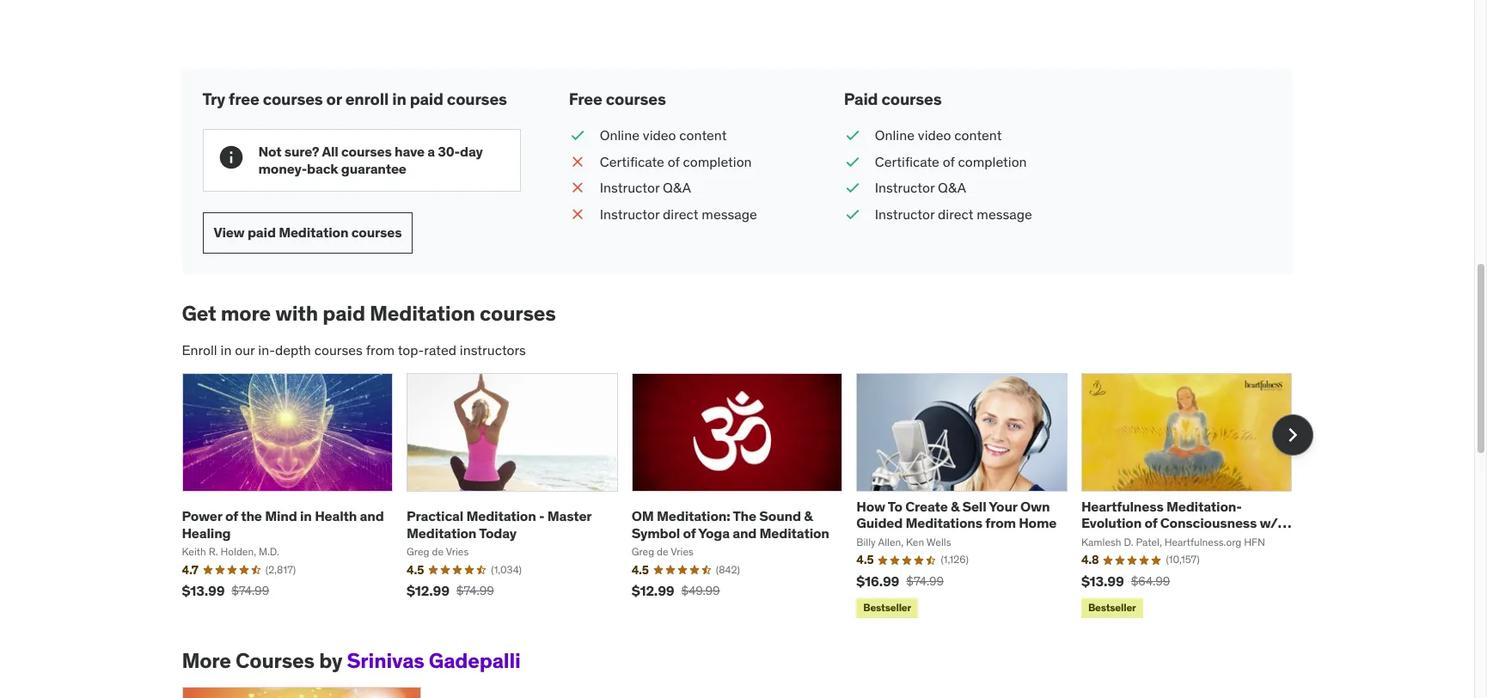 Task type: locate. For each thing, give the bounding box(es) containing it.
2 completion from the left
[[959, 153, 1028, 170]]

1 horizontal spatial certificate
[[875, 153, 940, 170]]

in left our
[[221, 341, 232, 358]]

more courses by srinivas gadepalli
[[182, 647, 521, 674]]

meditation-
[[1167, 498, 1243, 515]]

0 vertical spatial in
[[392, 88, 407, 109]]

0 horizontal spatial completion
[[683, 153, 752, 170]]

2 instructor q&a from the left
[[875, 179, 967, 196]]

our
[[235, 341, 255, 358]]

completion
[[683, 153, 752, 170], [959, 153, 1028, 170]]

sound
[[760, 508, 801, 525]]

2 vertical spatial paid
[[323, 300, 365, 327]]

1 video from the left
[[643, 127, 676, 144]]

om meditation: the sound & symbol of yoga and meditation link
[[632, 508, 830, 541]]

1 horizontal spatial from
[[986, 515, 1017, 532]]

certificate of completion for free courses
[[600, 153, 752, 170]]

a
[[428, 143, 435, 160]]

1 horizontal spatial and
[[733, 524, 757, 541]]

and inside power of the mind in health and healing
[[360, 508, 384, 525]]

certificate down paid courses
[[875, 153, 940, 170]]

online
[[600, 127, 640, 144], [875, 127, 915, 144]]

daaji
[[1082, 531, 1114, 548]]

paid up enroll in our in-depth courses from top-rated instructors
[[323, 300, 365, 327]]

2 online video content from the left
[[875, 127, 1002, 144]]

2 direct from the left
[[938, 205, 974, 222]]

0 horizontal spatial and
[[360, 508, 384, 525]]

0 horizontal spatial certificate of completion
[[600, 153, 752, 170]]

back
[[307, 160, 338, 177]]

2 certificate of completion from the left
[[875, 153, 1028, 170]]

2 certificate from the left
[[875, 153, 940, 170]]

all
[[322, 143, 339, 160]]

in right 'enroll'
[[392, 88, 407, 109]]

0 horizontal spatial instructor q&a
[[600, 179, 692, 196]]

symbol
[[632, 524, 680, 541]]

meditation inside om meditation: the sound & symbol of yoga and meditation
[[760, 524, 830, 541]]

not
[[258, 143, 282, 160]]

video down paid courses
[[918, 127, 952, 144]]

view paid meditation courses link
[[203, 212, 413, 254]]

1 horizontal spatial message
[[977, 205, 1033, 222]]

0 horizontal spatial content
[[680, 127, 727, 144]]

and
[[360, 508, 384, 525], [733, 524, 757, 541]]

2 online from the left
[[875, 127, 915, 144]]

certificate
[[600, 153, 665, 170], [875, 153, 940, 170]]

instructor q&a
[[600, 179, 692, 196], [875, 179, 967, 196]]

1 horizontal spatial in
[[300, 508, 312, 525]]

1 direct from the left
[[663, 205, 699, 222]]

1 vertical spatial from
[[986, 515, 1017, 532]]

certificate of completion
[[600, 153, 752, 170], [875, 153, 1028, 170]]

0 horizontal spatial q&a
[[663, 179, 692, 196]]

rated
[[424, 341, 457, 358]]

1 message from the left
[[702, 205, 758, 222]]

0 horizontal spatial online video content
[[600, 127, 727, 144]]

1 q&a from the left
[[663, 179, 692, 196]]

courses up instructors
[[480, 300, 556, 327]]

how to create & sell your own guided meditations from home
[[857, 498, 1057, 532]]

1 horizontal spatial paid
[[323, 300, 365, 327]]

enroll in our in-depth courses from top-rated instructors
[[182, 341, 526, 358]]

& right sound in the right of the page
[[804, 508, 813, 525]]

message
[[702, 205, 758, 222], [977, 205, 1033, 222]]

carousel element
[[182, 373, 1314, 621]]

of
[[668, 153, 680, 170], [943, 153, 955, 170], [225, 508, 238, 525], [1145, 515, 1158, 532], [683, 524, 696, 541]]

1 horizontal spatial direct
[[938, 205, 974, 222]]

video
[[643, 127, 676, 144], [918, 127, 952, 144]]

from inside how to create & sell your own guided meditations from home
[[986, 515, 1017, 532]]

from
[[366, 341, 395, 358], [986, 515, 1017, 532]]

1 horizontal spatial &
[[951, 498, 960, 515]]

instructor q&a for paid courses
[[875, 179, 967, 196]]

1 vertical spatial paid
[[248, 224, 276, 241]]

2 message from the left
[[977, 205, 1033, 222]]

health
[[315, 508, 357, 525]]

1 online from the left
[[600, 127, 640, 144]]

1 certificate of completion from the left
[[600, 153, 752, 170]]

small image
[[569, 178, 586, 198], [845, 178, 862, 198], [569, 204, 586, 224], [845, 204, 862, 224]]

online down free courses
[[600, 127, 640, 144]]

instructor direct message
[[600, 205, 758, 222], [875, 205, 1033, 222]]

1 horizontal spatial video
[[918, 127, 952, 144]]

srinivas gadepalli link
[[347, 647, 521, 674]]

certificate down free courses
[[600, 153, 665, 170]]

guarantee
[[341, 160, 407, 177]]

evolution
[[1082, 515, 1142, 532]]

1 content from the left
[[680, 127, 727, 144]]

to
[[888, 498, 903, 515]]

1 instructor direct message from the left
[[600, 205, 758, 222]]

0 horizontal spatial &
[[804, 508, 813, 525]]

2 vertical spatial in
[[300, 508, 312, 525]]

create
[[906, 498, 948, 515]]

0 horizontal spatial paid
[[248, 224, 276, 241]]

1 horizontal spatial instructor q&a
[[875, 179, 967, 196]]

direct for paid courses
[[938, 205, 974, 222]]

1 horizontal spatial content
[[955, 127, 1002, 144]]

1 online video content from the left
[[600, 127, 727, 144]]

w/
[[1261, 515, 1279, 532]]

2 content from the left
[[955, 127, 1002, 144]]

1 horizontal spatial online video content
[[875, 127, 1002, 144]]

courses down guarantee
[[352, 224, 402, 241]]

online video content down free courses
[[600, 127, 727, 144]]

instructor q&a for free courses
[[600, 179, 692, 196]]

0 horizontal spatial message
[[702, 205, 758, 222]]

certificate for paid
[[875, 153, 940, 170]]

online video content for paid courses
[[875, 127, 1002, 144]]

paid right view
[[248, 224, 276, 241]]

0 horizontal spatial video
[[643, 127, 676, 144]]

the
[[733, 508, 757, 525]]

gadepalli
[[429, 647, 521, 674]]

instructor
[[600, 179, 660, 196], [875, 179, 935, 196], [600, 205, 660, 222], [875, 205, 935, 222]]

paid
[[410, 88, 444, 109], [248, 224, 276, 241], [323, 300, 365, 327]]

1 horizontal spatial instructor direct message
[[875, 205, 1033, 222]]

instructor direct message for free courses
[[600, 205, 758, 222]]

and right health
[[360, 508, 384, 525]]

courses up the day
[[447, 88, 507, 109]]

certificate of completion down paid courses
[[875, 153, 1028, 170]]

and right yoga
[[733, 524, 757, 541]]

q&a
[[663, 179, 692, 196], [938, 179, 967, 196]]

0 horizontal spatial certificate
[[600, 153, 665, 170]]

1 horizontal spatial q&a
[[938, 179, 967, 196]]

message for free courses
[[702, 205, 758, 222]]

by
[[319, 647, 343, 674]]

video down free courses
[[643, 127, 676, 144]]

1 instructor q&a from the left
[[600, 179, 692, 196]]

&
[[951, 498, 960, 515], [804, 508, 813, 525]]

0 horizontal spatial from
[[366, 341, 395, 358]]

instructors
[[460, 341, 526, 358]]

completion for free courses
[[683, 153, 752, 170]]

1 horizontal spatial completion
[[959, 153, 1028, 170]]

1 certificate from the left
[[600, 153, 665, 170]]

online video content down paid courses
[[875, 127, 1002, 144]]

next image
[[1279, 422, 1307, 449]]

courses right all in the left top of the page
[[341, 143, 392, 160]]

paid up a
[[410, 88, 444, 109]]

0 horizontal spatial online
[[600, 127, 640, 144]]

2 q&a from the left
[[938, 179, 967, 196]]

of inside power of the mind in health and healing
[[225, 508, 238, 525]]

with
[[275, 300, 318, 327]]

master
[[548, 508, 592, 525]]

1 horizontal spatial online
[[875, 127, 915, 144]]

consciousness
[[1161, 515, 1258, 532]]

more
[[221, 300, 271, 327]]

meditation right the
[[760, 524, 830, 541]]

from left home
[[986, 515, 1017, 532]]

online for free
[[600, 127, 640, 144]]

direct
[[663, 205, 699, 222], [938, 205, 974, 222]]

power
[[182, 508, 222, 525]]

and inside om meditation: the sound & symbol of yoga and meditation
[[733, 524, 757, 541]]

small image
[[569, 126, 586, 145], [845, 126, 862, 145], [569, 152, 586, 171], [845, 152, 862, 171]]

from left top-
[[366, 341, 395, 358]]

get
[[182, 300, 216, 327]]

0 vertical spatial paid
[[410, 88, 444, 109]]

healing
[[182, 524, 231, 541]]

& left 'sell'
[[951, 498, 960, 515]]

heartfulness
[[1082, 498, 1164, 515]]

1 vertical spatial in
[[221, 341, 232, 358]]

online down paid courses
[[875, 127, 915, 144]]

certificate for free
[[600, 153, 665, 170]]

0 vertical spatial from
[[366, 341, 395, 358]]

meditation
[[279, 224, 349, 241], [370, 300, 475, 327], [467, 508, 536, 525], [407, 524, 477, 541], [760, 524, 830, 541]]

of inside heartfulness meditation- evolution of consciousness w/ daaji
[[1145, 515, 1158, 532]]

q&a for free courses
[[663, 179, 692, 196]]

2 video from the left
[[918, 127, 952, 144]]

in right mind
[[300, 508, 312, 525]]

courses
[[263, 88, 323, 109], [447, 88, 507, 109], [606, 88, 666, 109], [882, 88, 942, 109], [341, 143, 392, 160], [352, 224, 402, 241], [480, 300, 556, 327], [315, 341, 363, 358]]

meditation left the "today" in the left bottom of the page
[[407, 524, 477, 541]]

courses
[[236, 647, 315, 674]]

meditation left -
[[467, 508, 536, 525]]

certificate of completion down free courses
[[600, 153, 752, 170]]

2 instructor direct message from the left
[[875, 205, 1033, 222]]

content
[[680, 127, 727, 144], [955, 127, 1002, 144]]

in-
[[258, 341, 275, 358]]

video for paid courses
[[918, 127, 952, 144]]

of inside om meditation: the sound & symbol of yoga and meditation
[[683, 524, 696, 541]]

online video content
[[600, 127, 727, 144], [875, 127, 1002, 144]]

1 horizontal spatial certificate of completion
[[875, 153, 1028, 170]]

0 horizontal spatial instructor direct message
[[600, 205, 758, 222]]

top-
[[398, 341, 424, 358]]

1 completion from the left
[[683, 153, 752, 170]]

yoga
[[699, 524, 730, 541]]

0 horizontal spatial direct
[[663, 205, 699, 222]]



Task type: vqa. For each thing, say whether or not it's contained in the screenshot.
you on the left of the page
no



Task type: describe. For each thing, give the bounding box(es) containing it.
heartfulness meditation- evolution of consciousness w/ daaji
[[1082, 498, 1279, 548]]

mind
[[265, 508, 297, 525]]

heartfulness meditation- evolution of consciousness w/ daaji link
[[1082, 498, 1292, 548]]

& inside om meditation: the sound & symbol of yoga and meditation
[[804, 508, 813, 525]]

online for paid
[[875, 127, 915, 144]]

free
[[229, 88, 259, 109]]

courses inside not sure? all courses have a 30-day money-back guarantee
[[341, 143, 392, 160]]

your
[[989, 498, 1018, 515]]

courses right paid
[[882, 88, 942, 109]]

paid courses
[[845, 88, 942, 109]]

try free courses or enroll in paid courses
[[203, 88, 507, 109]]

instructor direct message for paid courses
[[875, 205, 1033, 222]]

depth
[[275, 341, 311, 358]]

the
[[241, 508, 262, 525]]

meditation down back
[[279, 224, 349, 241]]

practical
[[407, 508, 464, 525]]

certificate of completion for paid courses
[[875, 153, 1028, 170]]

view paid meditation courses
[[214, 224, 402, 241]]

enroll
[[182, 341, 217, 358]]

online video content for free courses
[[600, 127, 727, 144]]

q&a for paid courses
[[938, 179, 967, 196]]

completion for paid courses
[[959, 153, 1028, 170]]

not sure? all courses have a 30-day money-back guarantee
[[258, 143, 483, 177]]

get more with paid meditation courses
[[182, 300, 556, 327]]

courses right free
[[606, 88, 666, 109]]

own
[[1021, 498, 1050, 515]]

home
[[1019, 515, 1057, 532]]

try
[[203, 88, 225, 109]]

sure?
[[285, 143, 319, 160]]

how
[[857, 498, 886, 515]]

guided
[[857, 515, 903, 532]]

0 horizontal spatial in
[[221, 341, 232, 358]]

in inside power of the mind in health and healing
[[300, 508, 312, 525]]

message for paid courses
[[977, 205, 1033, 222]]

more
[[182, 647, 231, 674]]

enroll
[[345, 88, 389, 109]]

om meditation: the sound & symbol of yoga and meditation
[[632, 508, 830, 541]]

have
[[395, 143, 425, 160]]

courses left or
[[263, 88, 323, 109]]

power of the mind in health and healing
[[182, 508, 384, 541]]

paid
[[845, 88, 879, 109]]

content for paid courses
[[955, 127, 1002, 144]]

today
[[479, 524, 517, 541]]

& inside how to create & sell your own guided meditations from home
[[951, 498, 960, 515]]

how to create & sell your own guided meditations from home link
[[857, 498, 1057, 532]]

om
[[632, 508, 654, 525]]

free
[[569, 88, 603, 109]]

2 horizontal spatial paid
[[410, 88, 444, 109]]

meditation up top-
[[370, 300, 475, 327]]

free courses
[[569, 88, 666, 109]]

-
[[539, 508, 545, 525]]

courses right depth
[[315, 341, 363, 358]]

sell
[[963, 498, 987, 515]]

or
[[326, 88, 342, 109]]

view
[[214, 224, 245, 241]]

30-
[[438, 143, 460, 160]]

money-
[[258, 160, 307, 177]]

meditations
[[906, 515, 983, 532]]

day
[[460, 143, 483, 160]]

power of the mind in health and healing link
[[182, 508, 384, 541]]

srinivas
[[347, 647, 425, 674]]

content for free courses
[[680, 127, 727, 144]]

direct for free courses
[[663, 205, 699, 222]]

practical meditation - master meditation today
[[407, 508, 592, 541]]

video for free courses
[[643, 127, 676, 144]]

2 horizontal spatial in
[[392, 88, 407, 109]]

practical meditation - master meditation today link
[[407, 508, 592, 541]]

meditation:
[[657, 508, 731, 525]]



